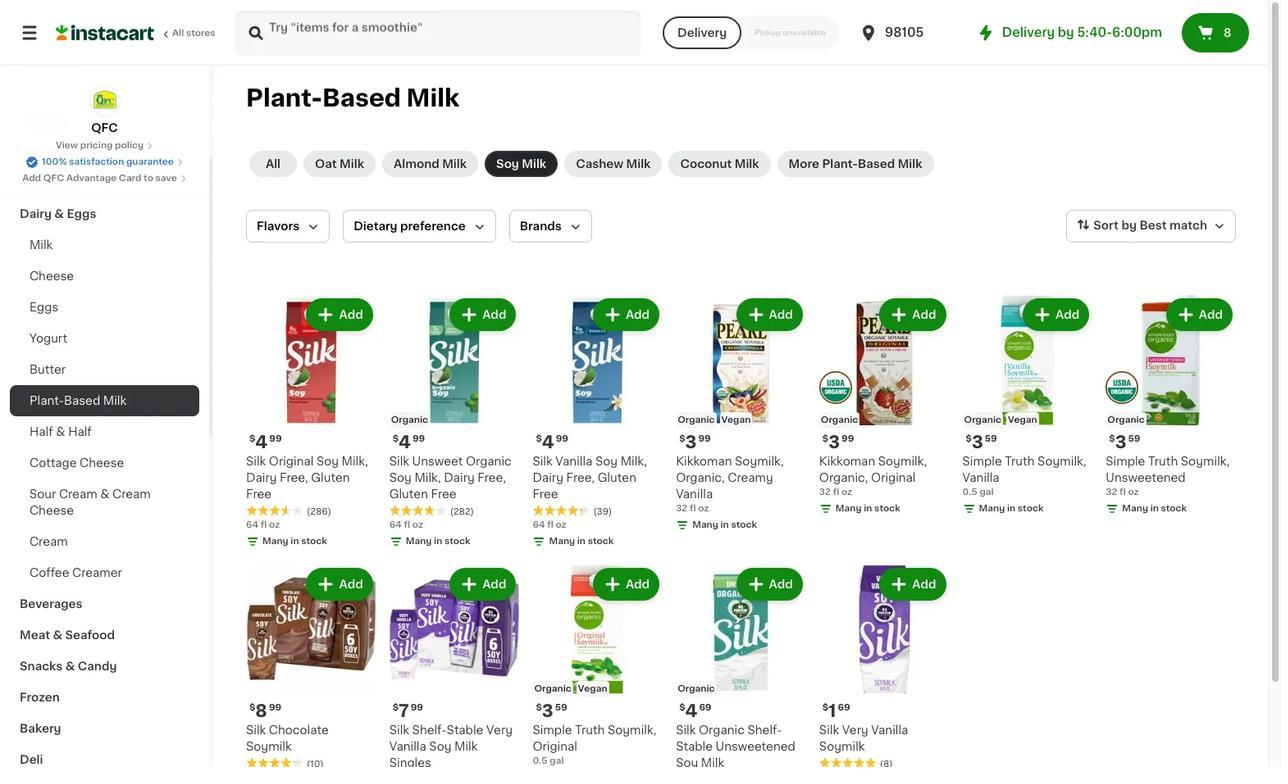 Task type: locate. For each thing, give the bounding box(es) containing it.
silk inside silk shelf-stable very vanilla soy milk singles
[[389, 725, 409, 737]]

oz
[[842, 488, 852, 497], [1128, 488, 1139, 497], [698, 504, 709, 513], [269, 521, 280, 530], [412, 521, 423, 530], [556, 521, 566, 530]]

0 horizontal spatial 8
[[255, 703, 267, 721]]

2 horizontal spatial vegan
[[1008, 416, 1037, 425]]

milk inside silk organic shelf- stable unsweetened soy milk
[[701, 758, 724, 768]]

0 horizontal spatial gal
[[550, 757, 564, 766]]

gal
[[980, 488, 994, 497], [550, 757, 564, 766]]

1 horizontal spatial plant-based milk
[[246, 86, 460, 110]]

64 down silk unsweet organic soy milk, dairy free, gluten free
[[389, 521, 402, 530]]

$ 4 69
[[679, 703, 712, 721]]

& for candy
[[65, 661, 75, 673]]

plant-based milk up half & half
[[30, 395, 126, 407]]

2 $ 3 99 from the left
[[823, 434, 854, 451]]

$ 3 59 for simple truth soymilk, unsweetened
[[1109, 434, 1140, 451]]

64 down silk vanilla soy milk, dairy free, gluten free
[[533, 521, 545, 530]]

$ for silk very vanilla soymilk
[[823, 704, 829, 713]]

fl inside 'kikkoman soymilk, organic, original 32 fl oz'
[[833, 488, 839, 497]]

milk, for silk vanilla soy milk, dairy free, gluten free
[[621, 456, 647, 467]]

original for soymilk,
[[533, 742, 577, 753]]

simple
[[963, 456, 1002, 467], [1106, 456, 1145, 467], [533, 725, 572, 737]]

organic, inside kikkoman soymilk, organic, creamy vanilla 32 fl oz
[[676, 472, 725, 484]]

$ up silk vanilla soy milk, dairy free, gluten free
[[536, 434, 542, 444]]

gal inside simple truth soymilk, vanilla 0.5 gal
[[980, 488, 994, 497]]

$ 3 99 for kikkoman soymilk, organic, creamy vanilla
[[679, 434, 711, 451]]

kikkoman for creamy
[[676, 456, 732, 467]]

soy milk link
[[485, 151, 558, 177]]

2 horizontal spatial 64
[[533, 521, 545, 530]]

many in stock down the simple truth soymilk, unsweetened 32 fl oz
[[1122, 504, 1187, 513]]

64 fl oz down silk unsweet organic soy milk, dairy free, gluten free
[[389, 521, 423, 530]]

add for silk vanilla soy milk, dairy free, gluten free
[[626, 309, 650, 321]]

sour
[[30, 489, 56, 500]]

1 horizontal spatial delivery
[[1002, 26, 1055, 39]]

cream
[[59, 489, 97, 500], [112, 489, 151, 500], [30, 536, 68, 548]]

deli
[[20, 755, 43, 766]]

snacks & candy
[[20, 661, 117, 673]]

milk, inside silk original soy milk, dairy free, gluten free
[[342, 456, 368, 467]]

2 organic, from the left
[[819, 472, 868, 484]]

dairy
[[20, 208, 52, 220], [246, 472, 277, 484], [444, 472, 475, 484], [533, 472, 563, 484]]

Search field
[[236, 11, 640, 54]]

kikkoman soymilk, organic, original 32 fl oz
[[819, 456, 927, 497]]

qfc inside add qfc advantage card to save link
[[43, 174, 64, 183]]

$ 4 99 for original
[[249, 434, 282, 451]]

2 vertical spatial original
[[533, 742, 577, 753]]

2 horizontal spatial original
[[871, 472, 916, 484]]

silk inside silk unsweet organic soy milk, dairy free, gluten free
[[389, 456, 409, 467]]

cream up coffee in the bottom of the page
[[30, 536, 68, 548]]

organic vegan up simple truth soymilk, original 0.5 gal
[[534, 685, 607, 694]]

64 fl oz down silk original soy milk, dairy free, gluten free
[[246, 521, 280, 530]]

1 vertical spatial qfc
[[43, 174, 64, 183]]

99 up unsweet
[[413, 434, 425, 444]]

organic up kikkoman soymilk, organic, creamy vanilla 32 fl oz
[[678, 416, 715, 425]]

dairy inside silk vanilla soy milk, dairy free, gluten free
[[533, 472, 563, 484]]

simple inside the simple truth soymilk, unsweetened 32 fl oz
[[1106, 456, 1145, 467]]

simple inside simple truth soymilk, vanilla 0.5 gal
[[963, 456, 1002, 467]]

$ 4 99 for vanilla
[[536, 434, 568, 451]]

kikkoman up creamy
[[676, 456, 732, 467]]

0 horizontal spatial by
[[1058, 26, 1074, 39]]

1 vertical spatial stable
[[676, 742, 713, 753]]

gluten for vanilla
[[598, 472, 636, 484]]

$ for silk organic shelf- stable unsweetened soy milk
[[679, 704, 685, 713]]

by right sort
[[1122, 220, 1137, 231]]

0 horizontal spatial simple
[[533, 725, 572, 737]]

2 horizontal spatial 59
[[1128, 434, 1140, 444]]

service type group
[[663, 16, 839, 49]]

$ 3 59 up simple truth soymilk, original 0.5 gal
[[536, 703, 567, 721]]

free, for vanilla
[[566, 472, 595, 484]]

soymilk
[[246, 742, 292, 753], [819, 742, 865, 753]]

frozen
[[20, 692, 60, 704]]

milk inside silk shelf-stable very vanilla soy milk singles
[[454, 742, 478, 753]]

gluten up (286)
[[311, 472, 350, 484]]

2 very from the left
[[842, 725, 868, 737]]

0 horizontal spatial qfc
[[43, 174, 64, 183]]

69 up silk organic shelf- stable unsweetened soy milk
[[699, 704, 712, 713]]

add for simple truth soymilk, vanilla
[[1056, 309, 1080, 321]]

0 horizontal spatial organic,
[[676, 472, 725, 484]]

silk for silk shelf-stable very vanilla soy milk singles
[[389, 725, 409, 737]]

soymilk, inside 'kikkoman soymilk, organic, original 32 fl oz'
[[878, 456, 927, 467]]

original
[[269, 456, 314, 467], [871, 472, 916, 484], [533, 742, 577, 753]]

vegan up creamy
[[721, 416, 751, 425]]

add for silk original soy milk, dairy free, gluten free
[[339, 309, 363, 321]]

all left stores at the top of the page
[[172, 29, 184, 38]]

1 horizontal spatial 69
[[838, 704, 850, 713]]

silk inside silk very vanilla soymilk
[[819, 725, 839, 737]]

2 horizontal spatial $ 3 59
[[1109, 434, 1140, 451]]

0 horizontal spatial all
[[172, 29, 184, 38]]

0 horizontal spatial delivery
[[678, 27, 727, 39]]

3 free, from the left
[[566, 472, 595, 484]]

1
[[829, 703, 836, 721]]

qfc up view pricing policy 'link'
[[91, 122, 118, 134]]

milk inside coconut milk link
[[735, 158, 759, 170]]

silk inside silk original soy milk, dairy free, gluten free
[[246, 456, 266, 467]]

1 horizontal spatial milk,
[[415, 472, 441, 484]]

2 horizontal spatial free
[[533, 489, 558, 500]]

0 vertical spatial original
[[269, 456, 314, 467]]

4 up silk vanilla soy milk, dairy free, gluten free
[[542, 434, 554, 451]]

$ up silk very vanilla soymilk
[[823, 704, 829, 713]]

1 vertical spatial eggs
[[30, 302, 58, 313]]

1 69 from the left
[[699, 704, 712, 713]]

add button for silk unsweet organic soy milk, dairy free, gluten free
[[451, 300, 515, 330]]

$ 7 99
[[393, 703, 423, 721]]

soy inside silk original soy milk, dairy free, gluten free
[[317, 456, 339, 467]]

milk link
[[10, 230, 199, 261]]

organic up simple truth soymilk, original 0.5 gal
[[534, 685, 572, 694]]

2 horizontal spatial 32
[[1106, 488, 1117, 497]]

1 vertical spatial cheese
[[80, 458, 124, 469]]

0 horizontal spatial $ 3 59
[[536, 703, 567, 721]]

0 horizontal spatial milk,
[[342, 456, 368, 467]]

truth for original
[[575, 725, 605, 737]]

2 64 fl oz from the left
[[389, 521, 423, 530]]

$ down item badge icon at the right
[[1109, 434, 1115, 444]]

69
[[699, 704, 712, 713], [838, 704, 850, 713]]

add for kikkoman soymilk, organic, creamy vanilla
[[769, 309, 793, 321]]

3 free from the left
[[533, 489, 558, 500]]

organic down item badge image
[[821, 416, 858, 425]]

98105
[[885, 26, 924, 39]]

vegan up simple truth soymilk, vanilla 0.5 gal
[[1008, 416, 1037, 425]]

2 horizontal spatial based
[[858, 158, 895, 170]]

soymilk, inside kikkoman soymilk, organic, creamy vanilla 32 fl oz
[[735, 456, 784, 467]]

vegan up simple truth soymilk, original 0.5 gal
[[578, 685, 607, 694]]

& down cottage cheese "link"
[[100, 489, 109, 500]]

silk for silk chocolate soymilk
[[246, 725, 266, 737]]

organic right unsweet
[[466, 456, 512, 467]]

1 horizontal spatial kikkoman
[[819, 456, 875, 467]]

0 horizontal spatial truth
[[575, 725, 605, 737]]

half & half
[[30, 427, 92, 438]]

milk,
[[342, 456, 368, 467], [621, 456, 647, 467], [415, 472, 441, 484]]

milk, for silk original soy milk, dairy free, gluten free
[[342, 456, 368, 467]]

$
[[249, 434, 255, 443], [679, 434, 685, 443], [393, 434, 399, 444], [536, 434, 542, 444], [823, 434, 829, 444], [966, 434, 972, 444], [1109, 434, 1115, 444], [249, 704, 255, 713], [679, 704, 685, 713], [393, 704, 399, 713], [536, 704, 542, 713], [823, 704, 829, 713]]

organic
[[678, 416, 715, 425], [391, 416, 428, 425], [821, 416, 858, 425], [964, 416, 1001, 425], [1108, 416, 1145, 425], [466, 456, 512, 467], [678, 685, 715, 694], [534, 685, 572, 694], [699, 725, 745, 737]]

0 vertical spatial 8
[[1224, 27, 1232, 39]]

milk inside oat milk link
[[340, 158, 364, 170]]

free, inside silk vanilla soy milk, dairy free, gluten free
[[566, 472, 595, 484]]

$ for silk chocolate soymilk
[[249, 704, 255, 713]]

1 horizontal spatial stable
[[676, 742, 713, 753]]

64 for silk vanilla soy milk, dairy free, gluten free
[[533, 521, 545, 530]]

produce
[[20, 177, 70, 189]]

32 for kikkoman soymilk, organic, original
[[819, 488, 831, 497]]

organic, for vanilla
[[676, 472, 725, 484]]

kikkoman inside 'kikkoman soymilk, organic, original 32 fl oz'
[[819, 456, 875, 467]]

2 horizontal spatial $ 4 99
[[536, 434, 568, 451]]

0 horizontal spatial unsweetened
[[716, 742, 796, 753]]

cheese down sour
[[30, 505, 74, 517]]

plant-based milk up oat milk
[[246, 86, 460, 110]]

free inside silk original soy milk, dairy free, gluten free
[[246, 489, 272, 500]]

silk inside 'silk chocolate soymilk'
[[246, 725, 266, 737]]

1 vertical spatial all
[[266, 158, 281, 170]]

$ inside $ 1 69
[[823, 704, 829, 713]]

99 for silk original soy milk, dairy free, gluten free
[[269, 434, 282, 443]]

0.5 inside simple truth soymilk, original 0.5 gal
[[533, 757, 548, 766]]

4 up silk unsweet organic soy milk, dairy free, gluten free
[[399, 434, 411, 451]]

delivery inside button
[[678, 27, 727, 39]]

0 vertical spatial plant-based milk
[[246, 86, 460, 110]]

cream down cottage cheese
[[59, 489, 97, 500]]

milk inside soy milk link
[[522, 158, 546, 170]]

delivery button
[[663, 16, 742, 49]]

$ up silk organic shelf- stable unsweetened soy milk
[[679, 704, 685, 713]]

shelf-
[[748, 725, 782, 737], [412, 725, 447, 737]]

0 vertical spatial stable
[[447, 725, 483, 737]]

milk, inside silk vanilla soy milk, dairy free, gluten free
[[621, 456, 647, 467]]

3 up kikkoman soymilk, organic, creamy vanilla 32 fl oz
[[685, 434, 697, 451]]

flavors
[[257, 221, 300, 232]]

1 horizontal spatial $ 4 99
[[393, 434, 425, 451]]

0 horizontal spatial 32
[[676, 504, 688, 513]]

cashew milk link
[[564, 151, 662, 177]]

1 horizontal spatial 64
[[389, 521, 402, 530]]

based
[[322, 86, 401, 110], [858, 158, 895, 170], [64, 395, 100, 407]]

1 horizontal spatial free,
[[478, 472, 506, 484]]

organic vegan
[[678, 416, 751, 425], [964, 416, 1037, 425], [534, 685, 607, 694]]

32 inside kikkoman soymilk, organic, creamy vanilla 32 fl oz
[[676, 504, 688, 513]]

7
[[399, 703, 409, 721]]

0 horizontal spatial stable
[[447, 725, 483, 737]]

soy
[[496, 158, 519, 170], [317, 456, 339, 467], [595, 456, 618, 467], [389, 472, 412, 484], [429, 742, 452, 753], [676, 758, 698, 768]]

0 horizontal spatial 64 fl oz
[[246, 521, 280, 530]]

oz inside the simple truth soymilk, unsweetened 32 fl oz
[[1128, 488, 1139, 497]]

milk inside milk link
[[30, 240, 53, 251]]

32 inside 'kikkoman soymilk, organic, original 32 fl oz'
[[819, 488, 831, 497]]

& inside sour cream & cream cheese
[[100, 489, 109, 500]]

add for simple truth soymilk, unsweetened
[[1199, 309, 1223, 321]]

2 kikkoman from the left
[[819, 456, 875, 467]]

1 64 from the left
[[246, 521, 258, 530]]

99 for kikkoman soymilk, organic, creamy vanilla
[[698, 434, 711, 443]]

add for silk organic shelf- stable unsweetened soy milk
[[769, 579, 793, 590]]

soymilk down $ 1 69
[[819, 742, 865, 753]]

99 inside '$ 7 99'
[[411, 704, 423, 713]]

0 horizontal spatial organic vegan
[[534, 685, 607, 694]]

soy inside silk vanilla soy milk, dairy free, gluten free
[[595, 456, 618, 467]]

& for seafood
[[53, 630, 62, 641]]

1 $ 3 99 from the left
[[679, 434, 711, 451]]

$ 4 99 up silk vanilla soy milk, dairy free, gluten free
[[536, 434, 568, 451]]

& left candy
[[65, 661, 75, 673]]

silk
[[246, 456, 266, 467], [389, 456, 409, 467], [533, 456, 553, 467], [246, 725, 266, 737], [676, 725, 696, 737], [389, 725, 409, 737], [819, 725, 839, 737]]

organic vegan for simple
[[964, 416, 1037, 425]]

organic down $ 4 69
[[699, 725, 745, 737]]

add button for kikkoman soymilk, organic, creamy vanilla
[[738, 300, 801, 330]]

guarantee
[[126, 157, 174, 167]]

silk inside silk organic shelf- stable unsweetened soy milk
[[676, 725, 696, 737]]

all left oat
[[266, 158, 281, 170]]

$ 3 59 down item badge icon at the right
[[1109, 434, 1140, 451]]

1 horizontal spatial all
[[266, 158, 281, 170]]

$ for simple truth soymilk, unsweetened
[[1109, 434, 1115, 444]]

qfc logo image
[[89, 85, 120, 116]]

None search field
[[235, 10, 641, 56]]

1 horizontal spatial 64 fl oz
[[389, 521, 423, 530]]

in down silk vanilla soy milk, dairy free, gluten free
[[577, 537, 586, 546]]

free,
[[280, 472, 308, 484], [478, 472, 506, 484], [566, 472, 595, 484]]

$ 3 99 up kikkoman soymilk, organic, creamy vanilla 32 fl oz
[[679, 434, 711, 451]]

plant- down the butter
[[30, 395, 64, 407]]

$ up singles
[[393, 704, 399, 713]]

3 for kikkoman soymilk, organic, creamy vanilla
[[685, 434, 697, 451]]

0 horizontal spatial eggs
[[30, 302, 58, 313]]

kikkoman inside kikkoman soymilk, organic, creamy vanilla 32 fl oz
[[676, 456, 732, 467]]

$ inside $ 4 69
[[679, 704, 685, 713]]

sour cream & cream cheese
[[30, 489, 151, 517]]

1 horizontal spatial free
[[431, 489, 457, 500]]

vanilla inside simple truth soymilk, vanilla 0.5 gal
[[963, 472, 1000, 484]]

$ inside '$ 7 99'
[[393, 704, 399, 713]]

3 down item badge icon at the right
[[1115, 434, 1127, 451]]

2 soymilk from the left
[[819, 742, 865, 753]]

cheese down milk link on the left top of the page
[[30, 271, 74, 282]]

$ for silk unsweet organic soy milk, dairy free, gluten free
[[393, 434, 399, 444]]

6:00pm
[[1112, 26, 1162, 39]]

64 fl oz
[[246, 521, 280, 530], [389, 521, 423, 530], [533, 521, 566, 530]]

59 up the simple truth soymilk, unsweetened 32 fl oz
[[1128, 434, 1140, 444]]

3 up 'kikkoman soymilk, organic, original 32 fl oz'
[[829, 434, 840, 451]]

truth inside simple truth soymilk, original 0.5 gal
[[575, 725, 605, 737]]

half up cottage
[[30, 427, 53, 438]]

silk for silk very vanilla soymilk
[[819, 725, 839, 737]]

add for silk very vanilla soymilk
[[912, 579, 936, 590]]

3 64 fl oz from the left
[[533, 521, 566, 530]]

3 up simple truth soymilk, original 0.5 gal
[[542, 703, 553, 721]]

1 horizontal spatial truth
[[1005, 456, 1035, 467]]

delivery
[[1002, 26, 1055, 39], [678, 27, 727, 39]]

gluten
[[311, 472, 350, 484], [598, 472, 636, 484], [389, 489, 428, 500]]

1 horizontal spatial original
[[533, 742, 577, 753]]

card
[[119, 174, 141, 183]]

1 vertical spatial original
[[871, 472, 916, 484]]

1 horizontal spatial vegan
[[721, 416, 751, 425]]

1 vertical spatial plant-based milk
[[30, 395, 126, 407]]

1 soymilk from the left
[[246, 742, 292, 753]]

milk inside cashew milk link
[[626, 158, 651, 170]]

$ up silk unsweet organic soy milk, dairy free, gluten free
[[393, 434, 399, 444]]

100% satisfaction guarantee
[[42, 157, 174, 167]]

0 vertical spatial eggs
[[67, 208, 96, 220]]

64 down silk original soy milk, dairy free, gluten free
[[246, 521, 258, 530]]

1 horizontal spatial shelf-
[[748, 725, 782, 737]]

organic, inside 'kikkoman soymilk, organic, original 32 fl oz'
[[819, 472, 868, 484]]

1 horizontal spatial $ 3 99
[[823, 434, 854, 451]]

delivery by 5:40-6:00pm link
[[976, 23, 1162, 43]]

soymilk, inside simple truth soymilk, original 0.5 gal
[[608, 725, 657, 737]]

$ 4 99 up unsweet
[[393, 434, 425, 451]]

1 vertical spatial 0.5
[[533, 757, 548, 766]]

truth inside the simple truth soymilk, unsweetened 32 fl oz
[[1148, 456, 1178, 467]]

32 inside the simple truth soymilk, unsweetened 32 fl oz
[[1106, 488, 1117, 497]]

cottage
[[30, 458, 77, 469]]

2 free, from the left
[[478, 472, 506, 484]]

&
[[54, 208, 64, 220], [56, 427, 65, 438], [100, 489, 109, 500], [53, 630, 62, 641], [65, 661, 75, 673]]

vegan
[[721, 416, 751, 425], [1008, 416, 1037, 425], [578, 685, 607, 694]]

soymilk,
[[735, 456, 784, 467], [878, 456, 927, 467], [1038, 456, 1087, 467], [1181, 456, 1230, 467], [608, 725, 657, 737]]

in
[[864, 504, 872, 513], [1007, 504, 1016, 513], [1150, 504, 1159, 513], [721, 521, 729, 530], [291, 537, 299, 546], [434, 537, 442, 546], [577, 537, 586, 546]]

qfc down 100%
[[43, 174, 64, 183]]

organic vegan up simple truth soymilk, vanilla 0.5 gal
[[964, 416, 1037, 425]]

creamy
[[728, 472, 773, 484]]

$ 4 99 up silk original soy milk, dairy free, gluten free
[[249, 434, 282, 451]]

kikkoman down item badge image
[[819, 456, 875, 467]]

2 shelf- from the left
[[412, 725, 447, 737]]

bakery link
[[10, 714, 199, 745]]

soymilk down chocolate at left bottom
[[246, 742, 292, 753]]

many
[[836, 504, 862, 513], [979, 504, 1005, 513], [1122, 504, 1148, 513], [692, 521, 718, 530], [262, 537, 288, 546], [406, 537, 432, 546], [549, 537, 575, 546]]

1 horizontal spatial 59
[[985, 434, 997, 444]]

unsweetened
[[1106, 472, 1186, 484], [716, 742, 796, 753]]

$ for silk shelf-stable very vanilla soy milk singles
[[393, 704, 399, 713]]

3 64 from the left
[[533, 521, 545, 530]]

$ 3 99 up 'kikkoman soymilk, organic, original 32 fl oz'
[[823, 434, 854, 451]]

0 horizontal spatial original
[[269, 456, 314, 467]]

0 horizontal spatial gluten
[[311, 472, 350, 484]]

all for all stores
[[172, 29, 184, 38]]

1 horizontal spatial 8
[[1224, 27, 1232, 39]]

0 vertical spatial by
[[1058, 26, 1074, 39]]

99 inside the $ 8 99
[[269, 704, 281, 713]]

1 free from the left
[[246, 489, 272, 500]]

1 organic, from the left
[[676, 472, 725, 484]]

$ 4 99 for unsweet
[[393, 434, 425, 451]]

organic vegan for kikkoman
[[678, 416, 751, 425]]

plant-based milk
[[246, 86, 460, 110], [30, 395, 126, 407]]

69 inside $ 1 69
[[838, 704, 850, 713]]

soymilk, for vanilla
[[1038, 456, 1087, 467]]

many in stock down (286)
[[262, 537, 327, 546]]

original inside simple truth soymilk, original 0.5 gal
[[533, 742, 577, 753]]

view pricing policy
[[56, 141, 144, 150]]

truth for unsweetened
[[1148, 456, 1178, 467]]

99 for silk vanilla soy milk, dairy free, gluten free
[[556, 434, 568, 444]]

0 horizontal spatial vegan
[[578, 685, 607, 694]]

lists link
[[10, 46, 199, 79]]

add
[[22, 174, 41, 183], [339, 309, 363, 321], [482, 309, 506, 321], [626, 309, 650, 321], [769, 309, 793, 321], [912, 309, 936, 321], [1056, 309, 1080, 321], [1199, 309, 1223, 321], [339, 579, 363, 590], [482, 579, 506, 590], [626, 579, 650, 590], [769, 579, 793, 590], [912, 579, 936, 590]]

stock down kikkoman soymilk, organic, creamy vanilla 32 fl oz
[[731, 521, 757, 530]]

truth inside simple truth soymilk, vanilla 0.5 gal
[[1005, 456, 1035, 467]]

gluten inside silk vanilla soy milk, dairy free, gluten free
[[598, 472, 636, 484]]

qfc
[[91, 122, 118, 134], [43, 174, 64, 183]]

1 very from the left
[[486, 725, 513, 737]]

in down simple truth soymilk, vanilla 0.5 gal
[[1007, 504, 1016, 513]]

0 vertical spatial all
[[172, 29, 184, 38]]

many in stock
[[836, 504, 900, 513], [979, 504, 1044, 513], [1122, 504, 1187, 513], [692, 521, 757, 530], [262, 537, 327, 546], [406, 537, 470, 546], [549, 537, 614, 546]]

0 horizontal spatial very
[[486, 725, 513, 737]]

0 vertical spatial gal
[[980, 488, 994, 497]]

gluten inside silk original soy milk, dairy free, gluten free
[[311, 472, 350, 484]]

1 horizontal spatial organic vegan
[[678, 416, 751, 425]]

free inside silk vanilla soy milk, dairy free, gluten free
[[533, 489, 558, 500]]

plant-
[[246, 86, 322, 110], [822, 158, 858, 170], [30, 395, 64, 407]]

soymilk, for unsweetened
[[1181, 456, 1230, 467]]

4 up silk original soy milk, dairy free, gluten free
[[255, 434, 268, 451]]

0 horizontal spatial $ 4 99
[[249, 434, 282, 451]]

qfc link
[[89, 85, 120, 136]]

2 vertical spatial based
[[64, 395, 100, 407]]

59 up simple truth soymilk, vanilla 0.5 gal
[[985, 434, 997, 444]]

fl
[[833, 488, 839, 497], [1120, 488, 1126, 497], [690, 504, 696, 513], [261, 521, 267, 530], [404, 521, 410, 530], [547, 521, 554, 530]]

4 for unsweet
[[399, 434, 411, 451]]

$ inside the $ 8 99
[[249, 704, 255, 713]]

5:40-
[[1077, 26, 1112, 39]]

3 $ 4 99 from the left
[[536, 434, 568, 451]]

0 vertical spatial based
[[322, 86, 401, 110]]

based right more
[[858, 158, 895, 170]]

1 horizontal spatial based
[[322, 86, 401, 110]]

add button for kikkoman soymilk, organic, original
[[881, 300, 945, 330]]

1 horizontal spatial unsweetened
[[1106, 472, 1186, 484]]

produce link
[[10, 167, 199, 198]]

product group
[[246, 295, 376, 552], [389, 295, 520, 552], [533, 295, 663, 552], [676, 295, 806, 535], [819, 295, 949, 519], [963, 295, 1093, 519], [1106, 295, 1236, 519], [246, 565, 376, 768], [389, 565, 520, 768], [533, 565, 663, 768], [676, 565, 806, 768], [819, 565, 949, 768]]

99 for kikkoman soymilk, organic, original
[[842, 434, 854, 444]]

1 free, from the left
[[280, 472, 308, 484]]

0 horizontal spatial plant-
[[30, 395, 64, 407]]

silk original soy milk, dairy free, gluten free
[[246, 456, 368, 500]]

0.5 inside simple truth soymilk, vanilla 0.5 gal
[[963, 488, 978, 497]]

1 horizontal spatial by
[[1122, 220, 1137, 231]]

59
[[985, 434, 997, 444], [1128, 434, 1140, 444], [555, 704, 567, 713]]

gluten up (39)
[[598, 472, 636, 484]]

kikkoman soymilk, organic, creamy vanilla 32 fl oz
[[676, 456, 784, 513]]

eggs down advantage
[[67, 208, 96, 220]]

$ up simple truth soymilk, vanilla 0.5 gal
[[966, 434, 972, 444]]

1 vertical spatial by
[[1122, 220, 1137, 231]]

soymilk inside silk very vanilla soymilk
[[819, 742, 865, 753]]

2 69 from the left
[[838, 704, 850, 713]]

69 inside $ 4 69
[[699, 704, 712, 713]]

organic up unsweet
[[391, 416, 428, 425]]

gal for original
[[550, 757, 564, 766]]

free, inside silk original soy milk, dairy free, gluten free
[[280, 472, 308, 484]]

half
[[30, 427, 53, 438], [68, 427, 92, 438]]

based up half & half
[[64, 395, 100, 407]]

$ up kikkoman soymilk, organic, creamy vanilla 32 fl oz
[[679, 434, 685, 443]]

1 shelf- from the left
[[748, 725, 782, 737]]

original inside 'kikkoman soymilk, organic, original 32 fl oz'
[[871, 472, 916, 484]]

by inside field
[[1122, 220, 1137, 231]]

brands button
[[509, 210, 592, 243]]

2 64 from the left
[[389, 521, 402, 530]]

2 horizontal spatial organic vegan
[[964, 416, 1037, 425]]

2 $ 4 99 from the left
[[393, 434, 425, 451]]

all stores link
[[56, 10, 217, 56]]

gal inside simple truth soymilk, original 0.5 gal
[[550, 757, 564, 766]]

2 horizontal spatial milk,
[[621, 456, 647, 467]]

1 horizontal spatial gal
[[980, 488, 994, 497]]

kikkoman for original
[[819, 456, 875, 467]]

milk, inside silk unsweet organic soy milk, dairy free, gluten free
[[415, 472, 441, 484]]

2 horizontal spatial free,
[[566, 472, 595, 484]]

$ up 'silk chocolate soymilk'
[[249, 704, 255, 713]]

1 horizontal spatial gluten
[[389, 489, 428, 500]]

organic down item badge icon at the right
[[1108, 416, 1145, 425]]

0 horizontal spatial $ 3 99
[[679, 434, 711, 451]]

coconut
[[680, 158, 732, 170]]

silk inside silk vanilla soy milk, dairy free, gluten free
[[533, 456, 553, 467]]

silk for silk unsweet organic soy milk, dairy free, gluten free
[[389, 456, 409, 467]]

99 up kikkoman soymilk, organic, creamy vanilla 32 fl oz
[[698, 434, 711, 443]]

cottage cheese link
[[10, 448, 199, 479]]

1 half from the left
[[30, 427, 53, 438]]

0 horizontal spatial shelf-
[[412, 725, 447, 737]]

soymilk, for original
[[608, 725, 657, 737]]

coffee creamer link
[[10, 558, 199, 589]]

stable inside silk shelf-stable very vanilla soy milk singles
[[447, 725, 483, 737]]

0 horizontal spatial free,
[[280, 472, 308, 484]]

1 horizontal spatial very
[[842, 725, 868, 737]]

32
[[819, 488, 831, 497], [1106, 488, 1117, 497], [676, 504, 688, 513]]

frozen link
[[10, 682, 199, 714]]

snacks & candy link
[[10, 651, 199, 682]]

0 horizontal spatial 0.5
[[533, 757, 548, 766]]

2 free from the left
[[431, 489, 457, 500]]

many down silk vanilla soy milk, dairy free, gluten free
[[549, 537, 575, 546]]

add button for simple truth soymilk, vanilla
[[1025, 300, 1088, 330]]

stock down 'kikkoman soymilk, organic, original 32 fl oz'
[[874, 504, 900, 513]]

1 kikkoman from the left
[[676, 456, 732, 467]]

0 horizontal spatial free
[[246, 489, 272, 500]]

$ 3 99
[[679, 434, 711, 451], [823, 434, 854, 451]]

dairy inside silk unsweet organic soy milk, dairy free, gluten free
[[444, 472, 475, 484]]

stores
[[186, 29, 215, 38]]

stable inside silk organic shelf- stable unsweetened soy milk
[[676, 742, 713, 753]]

soymilk, inside simple truth soymilk, vanilla 0.5 gal
[[1038, 456, 1087, 467]]

soymilk, inside the simple truth soymilk, unsweetened 32 fl oz
[[1181, 456, 1230, 467]]

vanilla inside kikkoman soymilk, organic, creamy vanilla 32 fl oz
[[676, 489, 713, 500]]

vegan for soymilk,
[[721, 416, 751, 425]]

0 vertical spatial 0.5
[[963, 488, 978, 497]]

1 vertical spatial 8
[[255, 703, 267, 721]]

0 vertical spatial unsweetened
[[1106, 472, 1186, 484]]

1 horizontal spatial 0.5
[[963, 488, 978, 497]]

2 horizontal spatial gluten
[[598, 472, 636, 484]]

1 $ 4 99 from the left
[[249, 434, 282, 451]]

0 horizontal spatial half
[[30, 427, 53, 438]]

(282)
[[450, 507, 474, 517]]

1 horizontal spatial 32
[[819, 488, 831, 497]]

99 up silk vanilla soy milk, dairy free, gluten free
[[556, 434, 568, 444]]

cheese inside "link"
[[80, 458, 124, 469]]

59 up simple truth soymilk, original 0.5 gal
[[555, 704, 567, 713]]

add for kikkoman soymilk, organic, original
[[912, 309, 936, 321]]

$ for simple truth soymilk, vanilla
[[966, 434, 972, 444]]

2 horizontal spatial truth
[[1148, 456, 1178, 467]]

many down the simple truth soymilk, unsweetened 32 fl oz
[[1122, 504, 1148, 513]]

plant- right more
[[822, 158, 858, 170]]

half up cottage cheese
[[68, 427, 92, 438]]

plant- up 'all' link
[[246, 86, 322, 110]]

& up cottage
[[56, 427, 65, 438]]

gluten down unsweet
[[389, 489, 428, 500]]

1 64 fl oz from the left
[[246, 521, 280, 530]]



Task type: describe. For each thing, give the bounding box(es) containing it.
$ for kikkoman soymilk, organic, creamy vanilla
[[679, 434, 685, 443]]

organic, for 32
[[819, 472, 868, 484]]

by for sort
[[1122, 220, 1137, 231]]

silk for silk vanilla soy milk, dairy free, gluten free
[[533, 456, 553, 467]]

oz inside 'kikkoman soymilk, organic, original 32 fl oz'
[[842, 488, 852, 497]]

$ 1 69
[[823, 703, 850, 721]]

organic inside silk organic shelf- stable unsweetened soy milk
[[699, 725, 745, 737]]

$ for silk original soy milk, dairy free, gluten free
[[249, 434, 255, 443]]

add button for silk chocolate soymilk
[[308, 570, 371, 599]]

$ for silk vanilla soy milk, dairy free, gluten free
[[536, 434, 542, 444]]

2 vertical spatial plant-
[[30, 395, 64, 407]]

0.5 for original
[[533, 757, 548, 766]]

stock down '(282)'
[[445, 537, 470, 546]]

thanksgiving link
[[10, 136, 199, 167]]

candy
[[78, 661, 117, 673]]

yogurt
[[30, 333, 67, 344]]

add button for silk very vanilla soymilk
[[881, 570, 945, 599]]

view pricing policy link
[[56, 139, 153, 153]]

almond milk link
[[382, 151, 478, 177]]

all for all
[[266, 158, 281, 170]]

add for silk unsweet organic soy milk, dairy free, gluten free
[[482, 309, 506, 321]]

silk shelf-stable very vanilla soy milk singles
[[389, 725, 513, 768]]

stock down (286)
[[301, 537, 327, 546]]

simple truth soymilk, vanilla 0.5 gal
[[963, 456, 1087, 497]]

64 fl oz for silk original soy milk, dairy free, gluten free
[[246, 521, 280, 530]]

shelf- inside silk organic shelf- stable unsweetened soy milk
[[748, 725, 782, 737]]

99 for silk chocolate soymilk
[[269, 704, 281, 713]]

singles
[[389, 758, 431, 768]]

8 inside button
[[1224, 27, 1232, 39]]

64 for silk unsweet organic soy milk, dairy free, gluten free
[[389, 521, 402, 530]]

original for organic,
[[871, 472, 916, 484]]

coconut milk link
[[669, 151, 771, 177]]

by for delivery
[[1058, 26, 1074, 39]]

organic up $ 4 69
[[678, 685, 715, 694]]

save
[[155, 174, 177, 183]]

8 inside product group
[[255, 703, 267, 721]]

free for silk vanilla soy milk, dairy free, gluten free
[[533, 489, 558, 500]]

in down kikkoman soymilk, organic, creamy vanilla 32 fl oz
[[721, 521, 729, 530]]

stock down (39)
[[588, 537, 614, 546]]

3 for kikkoman soymilk, organic, original
[[829, 434, 840, 451]]

fl inside the simple truth soymilk, unsweetened 32 fl oz
[[1120, 488, 1126, 497]]

soy milk
[[496, 158, 546, 170]]

vanilla inside silk shelf-stable very vanilla soy milk singles
[[389, 742, 426, 753]]

gluten for original
[[311, 472, 350, 484]]

soy inside silk unsweet organic soy milk, dairy free, gluten free
[[389, 472, 412, 484]]

many in stock down simple truth soymilk, vanilla 0.5 gal
[[979, 504, 1044, 513]]

vanilla inside silk very vanilla soymilk
[[871, 725, 908, 737]]

many down 'kikkoman soymilk, organic, original 32 fl oz'
[[836, 504, 862, 513]]

vanilla inside silk vanilla soy milk, dairy free, gluten free
[[556, 456, 593, 467]]

beverages link
[[10, 589, 199, 620]]

oz inside kikkoman soymilk, organic, creamy vanilla 32 fl oz
[[698, 504, 709, 513]]

dietary preference
[[354, 221, 466, 232]]

add for silk chocolate soymilk
[[339, 579, 363, 590]]

all link
[[249, 151, 297, 177]]

best
[[1140, 220, 1167, 231]]

cheese inside sour cream & cream cheese
[[30, 505, 74, 517]]

meat & seafood
[[20, 630, 115, 641]]

lists
[[46, 57, 74, 68]]

cream link
[[10, 527, 199, 558]]

64 fl oz for silk unsweet organic soy milk, dairy free, gluten free
[[389, 521, 423, 530]]

oat milk link
[[303, 151, 376, 177]]

silk for silk original soy milk, dairy free, gluten free
[[246, 456, 266, 467]]

32 for simple truth soymilk, unsweetened
[[1106, 488, 1117, 497]]

silk vanilla soy milk, dairy free, gluten free
[[533, 456, 647, 500]]

best match
[[1140, 220, 1207, 231]]

unsweetened inside silk organic shelf- stable unsweetened soy milk
[[716, 742, 796, 753]]

1 horizontal spatial eggs
[[67, 208, 96, 220]]

add qfc advantage card to save
[[22, 174, 177, 183]]

silk very vanilla soymilk
[[819, 725, 908, 753]]

organic up simple truth soymilk, vanilla 0.5 gal
[[964, 416, 1001, 425]]

product group containing 1
[[819, 565, 949, 768]]

cashew milk
[[576, 158, 651, 170]]

2 horizontal spatial plant-
[[822, 158, 858, 170]]

sort
[[1094, 220, 1119, 231]]

soymilk inside 'silk chocolate soymilk'
[[246, 742, 292, 753]]

very inside silk very vanilla soymilk
[[842, 725, 868, 737]]

many in stock down 'kikkoman soymilk, organic, original 32 fl oz'
[[836, 504, 900, 513]]

very inside silk shelf-stable very vanilla soy milk singles
[[486, 725, 513, 737]]

dairy inside silk original soy milk, dairy free, gluten free
[[246, 472, 277, 484]]

product group containing 8
[[246, 565, 376, 768]]

$ 3 59 for simple truth soymilk, original
[[536, 703, 567, 721]]

vegan for truth
[[1008, 416, 1037, 425]]

fl inside kikkoman soymilk, organic, creamy vanilla 32 fl oz
[[690, 504, 696, 513]]

delivery for delivery
[[678, 27, 727, 39]]

flavors button
[[246, 210, 330, 243]]

in down the simple truth soymilk, unsweetened 32 fl oz
[[1150, 504, 1159, 513]]

100% satisfaction guarantee button
[[26, 153, 184, 169]]

add button for simple truth soymilk, original
[[595, 570, 658, 599]]

$ 3 59 for simple truth soymilk, vanilla
[[966, 434, 997, 451]]

butter
[[30, 364, 66, 376]]

8 button
[[1182, 13, 1249, 52]]

yogurt link
[[10, 323, 199, 354]]

coffee
[[30, 568, 69, 579]]

sour cream & cream cheese link
[[10, 479, 199, 527]]

plant-based milk link
[[10, 386, 199, 417]]

snacks
[[20, 661, 63, 673]]

silk unsweet organic soy milk, dairy free, gluten free
[[389, 456, 512, 500]]

shelf- inside silk shelf-stable very vanilla soy milk singles
[[412, 725, 447, 737]]

meat & seafood link
[[10, 620, 199, 651]]

many down kikkoman soymilk, organic, creamy vanilla 32 fl oz
[[692, 521, 718, 530]]

stock down the simple truth soymilk, unsweetened 32 fl oz
[[1161, 504, 1187, 513]]

99 for silk shelf-stable very vanilla soy milk singles
[[411, 704, 423, 713]]

dairy & eggs link
[[10, 198, 199, 230]]

unsweetened inside the simple truth soymilk, unsweetened 32 fl oz
[[1106, 472, 1186, 484]]

4 for original
[[255, 434, 268, 451]]

milk inside 'more plant-based milk' link
[[898, 158, 922, 170]]

instacart logo image
[[56, 23, 154, 43]]

many down simple truth soymilk, vanilla 0.5 gal
[[979, 504, 1005, 513]]

dairy & eggs
[[20, 208, 96, 220]]

69 for 4
[[699, 704, 712, 713]]

milk inside plant-based milk link
[[103, 395, 126, 407]]

original inside silk original soy milk, dairy free, gluten free
[[269, 456, 314, 467]]

simple truth soymilk, original 0.5 gal
[[533, 725, 657, 766]]

4 for vanilla
[[542, 434, 554, 451]]

Best match Sort by field
[[1067, 210, 1236, 243]]

seafood
[[65, 630, 115, 641]]

1 horizontal spatial qfc
[[91, 122, 118, 134]]

$ for kikkoman soymilk, organic, original
[[823, 434, 829, 444]]

many in stock down kikkoman soymilk, organic, creamy vanilla 32 fl oz
[[692, 521, 757, 530]]

free, for original
[[280, 472, 308, 484]]

milk inside almond milk link
[[442, 158, 467, 170]]

64 for silk original soy milk, dairy free, gluten free
[[246, 521, 258, 530]]

more plant-based milk
[[789, 158, 922, 170]]

more
[[789, 158, 819, 170]]

cottage cheese
[[30, 458, 124, 469]]

in down silk unsweet organic soy milk, dairy free, gluten free
[[434, 537, 442, 546]]

product group containing 7
[[389, 565, 520, 768]]

coconut milk
[[680, 158, 759, 170]]

& for eggs
[[54, 208, 64, 220]]

0 vertical spatial cheese
[[30, 271, 74, 282]]

(39)
[[593, 507, 612, 517]]

beverages
[[20, 599, 82, 610]]

0 horizontal spatial based
[[64, 395, 100, 407]]

59 for vanilla
[[985, 434, 997, 444]]

in down 'kikkoman soymilk, organic, original 32 fl oz'
[[864, 504, 872, 513]]

gluten inside silk unsweet organic soy milk, dairy free, gluten free
[[389, 489, 428, 500]]

policy
[[115, 141, 144, 150]]

more plant-based milk link
[[777, 151, 934, 177]]

recipes link
[[10, 105, 199, 136]]

add button for silk original soy milk, dairy free, gluten free
[[308, 300, 371, 330]]

simple for simple truth soymilk, unsweetened
[[1106, 456, 1145, 467]]

view
[[56, 141, 78, 150]]

many down silk original soy milk, dairy free, gluten free
[[262, 537, 288, 546]]

add qfc advantage card to save link
[[22, 172, 187, 185]]

cashew
[[576, 158, 623, 170]]

0 horizontal spatial 59
[[555, 704, 567, 713]]

$ 3 99 for kikkoman soymilk, organic, original
[[823, 434, 854, 451]]

free inside silk unsweet organic soy milk, dairy free, gluten free
[[431, 489, 457, 500]]

dietary preference button
[[343, 210, 496, 243]]

thanksgiving
[[20, 146, 98, 157]]

organic inside silk unsweet organic soy milk, dairy free, gluten free
[[466, 456, 512, 467]]

3 for simple truth soymilk, vanilla
[[972, 434, 983, 451]]

half & half link
[[10, 417, 199, 448]]

2 half from the left
[[68, 427, 92, 438]]

brands
[[520, 221, 562, 232]]

3 for simple truth soymilk, original
[[542, 703, 553, 721]]

silk chocolate soymilk
[[246, 725, 329, 753]]

add button for silk shelf-stable very vanilla soy milk singles
[[451, 570, 515, 599]]

free, inside silk unsweet organic soy milk, dairy free, gluten free
[[478, 472, 506, 484]]

add button for silk vanilla soy milk, dairy free, gluten free
[[595, 300, 658, 330]]

sort by
[[1094, 220, 1137, 231]]

coffee creamer
[[30, 568, 122, 579]]

free for silk original soy milk, dairy free, gluten free
[[246, 489, 272, 500]]

stock down simple truth soymilk, vanilla 0.5 gal
[[1018, 504, 1044, 513]]

$ for simple truth soymilk, original
[[536, 704, 542, 713]]

add for silk shelf-stable very vanilla soy milk singles
[[482, 579, 506, 590]]

0 vertical spatial plant-
[[246, 86, 322, 110]]

truth for vanilla
[[1005, 456, 1035, 467]]

item badge image
[[819, 372, 852, 405]]

eggs link
[[10, 292, 199, 323]]

silk organic shelf- stable unsweetened soy milk
[[676, 725, 796, 768]]

meat
[[20, 630, 50, 641]]

cream down cottage cheese "link"
[[112, 489, 151, 500]]

item badge image
[[1106, 372, 1139, 405]]

cream inside cream link
[[30, 536, 68, 548]]

99 for silk unsweet organic soy milk, dairy free, gluten free
[[413, 434, 425, 444]]

oat milk
[[315, 158, 364, 170]]

add for simple truth soymilk, original
[[626, 579, 650, 590]]

deli link
[[10, 745, 199, 768]]

soy inside silk organic shelf- stable unsweetened soy milk
[[676, 758, 698, 768]]

delivery by 5:40-6:00pm
[[1002, 26, 1162, 39]]

butter link
[[10, 354, 199, 386]]

dietary
[[354, 221, 398, 232]]

bakery
[[20, 723, 61, 735]]

3 for simple truth soymilk, unsweetened
[[1115, 434, 1127, 451]]

4 for organic
[[685, 703, 698, 721]]

add button for simple truth soymilk, unsweetened
[[1168, 300, 1231, 330]]

simple inside simple truth soymilk, original 0.5 gal
[[533, 725, 572, 737]]

& for half
[[56, 427, 65, 438]]

chocolate
[[269, 725, 329, 737]]

satisfaction
[[69, 157, 124, 167]]

(286)
[[307, 507, 331, 516]]

silk for silk organic shelf- stable unsweetened soy milk
[[676, 725, 696, 737]]

match
[[1170, 220, 1207, 231]]

100%
[[42, 157, 67, 167]]

59 for unsweetened
[[1128, 434, 1140, 444]]

many in stock down (39)
[[549, 537, 614, 546]]

0.5 for vanilla
[[963, 488, 978, 497]]

soy inside silk shelf-stable very vanilla soy milk singles
[[429, 742, 452, 753]]

many down silk unsweet organic soy milk, dairy free, gluten free
[[406, 537, 432, 546]]

98105 button
[[859, 10, 957, 56]]

add button for silk organic shelf- stable unsweetened soy milk
[[738, 570, 801, 599]]

many in stock down '(282)'
[[406, 537, 470, 546]]

almond
[[394, 158, 439, 170]]

gal for vanilla
[[980, 488, 994, 497]]

simple for simple truth soymilk, vanilla
[[963, 456, 1002, 467]]

in down silk original soy milk, dairy free, gluten free
[[291, 537, 299, 546]]

cheese link
[[10, 261, 199, 292]]

pricing
[[80, 141, 113, 150]]



Task type: vqa. For each thing, say whether or not it's contained in the screenshot.
policy
yes



